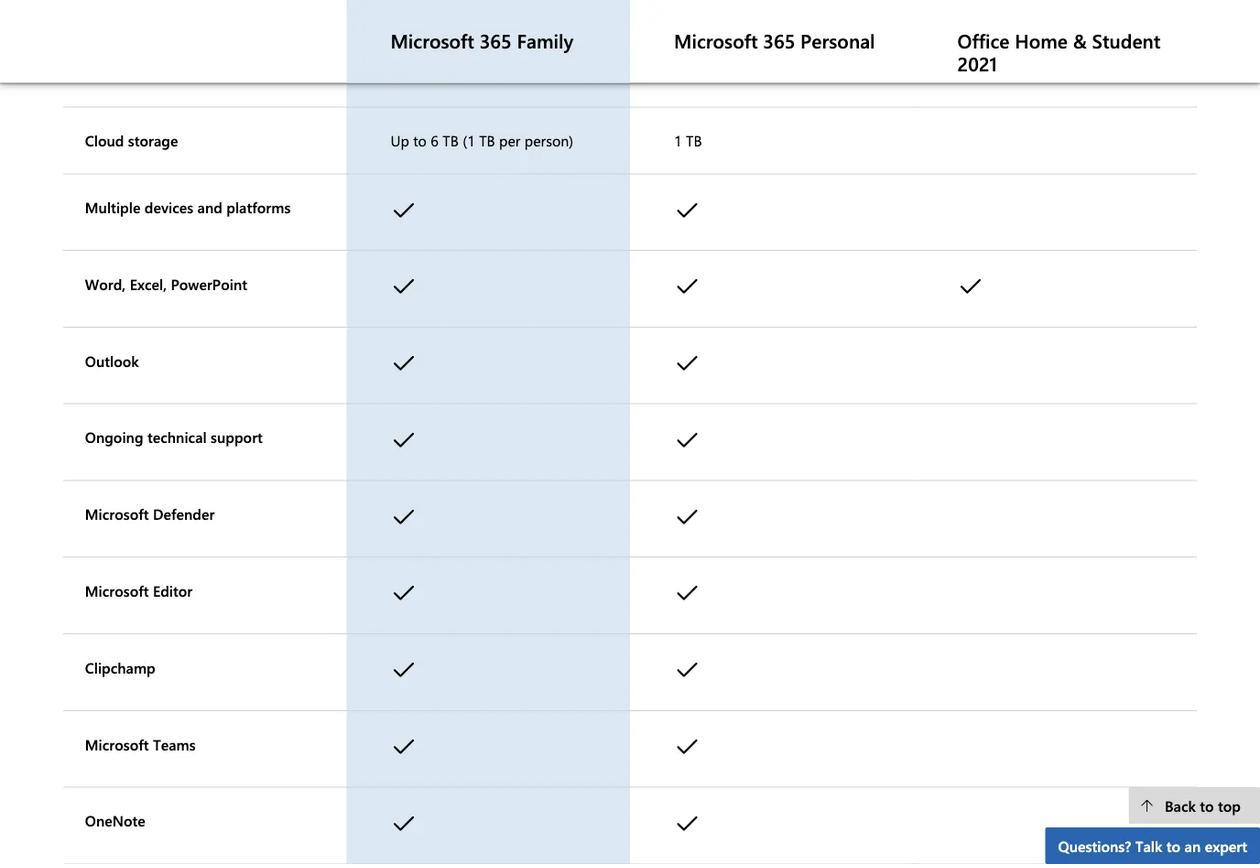 Task type: locate. For each thing, give the bounding box(es) containing it.
student
[[1093, 28, 1161, 54]]

1 tb from the left
[[443, 130, 459, 150]]

cloud storage
[[85, 130, 178, 150]]

teams
[[153, 735, 196, 754]]

365 left personal
[[763, 28, 796, 54]]

2 horizontal spatial tb
[[686, 130, 702, 150]]

0 horizontal spatial 365
[[480, 28, 512, 54]]

microsoft for microsoft editor
[[85, 581, 149, 601]]

2 vertical spatial to
[[1167, 836, 1181, 856]]

number of accounts
[[85, 63, 221, 83]]

to
[[413, 130, 427, 150], [1200, 796, 1215, 816], [1167, 836, 1181, 856]]

excel,
[[130, 274, 167, 294]]

office
[[958, 28, 1010, 54]]

cloud
[[85, 130, 124, 150]]

microsoft teams
[[85, 735, 196, 754]]

(1
[[463, 130, 475, 150]]

365 for personal
[[763, 28, 796, 54]]

storage
[[128, 130, 178, 150]]

onenote
[[85, 811, 146, 831]]

to for up
[[413, 130, 427, 150]]

1-
[[391, 63, 404, 83]]

to left top
[[1200, 796, 1215, 816]]

word,
[[85, 274, 126, 294]]

365 left "family"
[[480, 28, 512, 54]]

2 365 from the left
[[763, 28, 796, 54]]

6 left (1 on the left top of the page
[[431, 130, 439, 150]]

2 tb from the left
[[479, 130, 495, 150]]

microsoft defender
[[85, 504, 215, 524]]

0 horizontal spatial to
[[413, 130, 427, 150]]

personal
[[801, 28, 875, 54]]

3 tb from the left
[[686, 130, 702, 150]]

1 horizontal spatial 365
[[763, 28, 796, 54]]

6
[[404, 63, 412, 83], [431, 130, 439, 150]]

1 vertical spatial 6
[[431, 130, 439, 150]]

0 horizontal spatial tb
[[443, 130, 459, 150]]

1 horizontal spatial to
[[1167, 836, 1181, 856]]

included image
[[674, 194, 707, 230], [674, 271, 707, 307], [391, 348, 424, 383], [674, 348, 707, 383], [391, 501, 424, 537], [391, 578, 424, 614], [391, 731, 424, 767], [674, 731, 707, 767], [674, 808, 707, 844]]

microsoft for microsoft defender
[[85, 504, 149, 524]]

back
[[1165, 796, 1196, 816]]

to inside back to top link
[[1200, 796, 1215, 816]]

to inside questions? talk to an expert dropdown button
[[1167, 836, 1181, 856]]

platforms
[[227, 197, 291, 217]]

included image
[[391, 194, 424, 230], [391, 271, 424, 307], [958, 271, 991, 307], [391, 424, 424, 460], [674, 424, 707, 460], [674, 501, 707, 537], [674, 578, 707, 614], [391, 655, 424, 690], [674, 655, 707, 690], [391, 808, 424, 844]]

1 vertical spatial to
[[1200, 796, 1215, 816]]

talk
[[1136, 836, 1163, 856]]

microsoft
[[391, 28, 474, 54], [674, 28, 758, 54], [85, 504, 149, 524], [85, 581, 149, 601], [85, 735, 149, 754]]

up to 6 tb (1 tb per person)
[[391, 130, 574, 150]]

to left an
[[1167, 836, 1181, 856]]

pc
[[970, 63, 987, 83]]

tb
[[443, 130, 459, 150], [479, 130, 495, 150], [686, 130, 702, 150]]

0 vertical spatial to
[[413, 130, 427, 150]]

person)
[[525, 130, 574, 150]]

per
[[499, 130, 521, 150]]

of
[[144, 63, 158, 83]]

and
[[197, 197, 223, 217]]

microsoft for microsoft 365 family
[[391, 28, 474, 54]]

1 for 1 pc or mac
[[958, 63, 966, 83]]

6 up up
[[404, 63, 412, 83]]

365
[[480, 28, 512, 54], [763, 28, 796, 54]]

2 horizontal spatial to
[[1200, 796, 1215, 816]]

1
[[674, 63, 682, 83], [958, 63, 966, 83], [674, 130, 682, 150]]

0 vertical spatial 6
[[404, 63, 412, 83]]

microsoft editor
[[85, 581, 193, 601]]

to right up
[[413, 130, 427, 150]]

1 horizontal spatial tb
[[479, 130, 495, 150]]

1 365 from the left
[[480, 28, 512, 54]]

home
[[1015, 28, 1068, 54]]

microsoft for microsoft 365 personal
[[674, 28, 758, 54]]

microsoft 365 personal
[[674, 28, 875, 54]]



Task type: describe. For each thing, give the bounding box(es) containing it.
accounts
[[162, 63, 221, 83]]

clipchamp
[[85, 658, 156, 678]]

up
[[391, 130, 409, 150]]

an
[[1185, 836, 1201, 856]]

multiple devices and platforms
[[85, 197, 291, 217]]

microsoft for microsoft teams
[[85, 735, 149, 754]]

2021
[[958, 51, 998, 77]]

word, excel, powerpoint
[[85, 274, 247, 294]]

office home & student 2021
[[958, 28, 1161, 77]]

support
[[211, 428, 263, 447]]

to for back
[[1200, 796, 1215, 816]]

questions? talk to an expert
[[1059, 836, 1248, 856]]

mac
[[1009, 63, 1036, 83]]

devices
[[145, 197, 193, 217]]

outlook
[[85, 351, 139, 370]]

ongoing
[[85, 428, 143, 447]]

1 horizontal spatial 6
[[431, 130, 439, 150]]

expert
[[1205, 836, 1248, 856]]

back to top link
[[1129, 788, 1261, 825]]

1 pc or mac
[[958, 63, 1036, 83]]

microsoft 365 family
[[391, 28, 574, 54]]

family
[[517, 28, 574, 54]]

powerpoint
[[171, 274, 247, 294]]

top
[[1219, 796, 1241, 816]]

1-6
[[391, 63, 412, 83]]

defender
[[153, 504, 215, 524]]

multiple
[[85, 197, 141, 217]]

&
[[1074, 28, 1087, 54]]

number
[[85, 63, 140, 83]]

1 tb
[[674, 130, 702, 150]]

editor
[[153, 581, 193, 601]]

questions?
[[1059, 836, 1132, 856]]

1 for 1
[[674, 63, 682, 83]]

1 for 1 tb
[[674, 130, 682, 150]]

0 horizontal spatial 6
[[404, 63, 412, 83]]

365 for family
[[480, 28, 512, 54]]

or
[[991, 63, 1005, 83]]

ongoing technical support
[[85, 428, 263, 447]]

questions? talk to an expert button
[[1046, 828, 1261, 865]]

back to top
[[1165, 796, 1241, 816]]

technical
[[147, 428, 207, 447]]



Task type: vqa. For each thing, say whether or not it's contained in the screenshot.
'Surface Pro 7+ Accessories' at the top left of page
no



